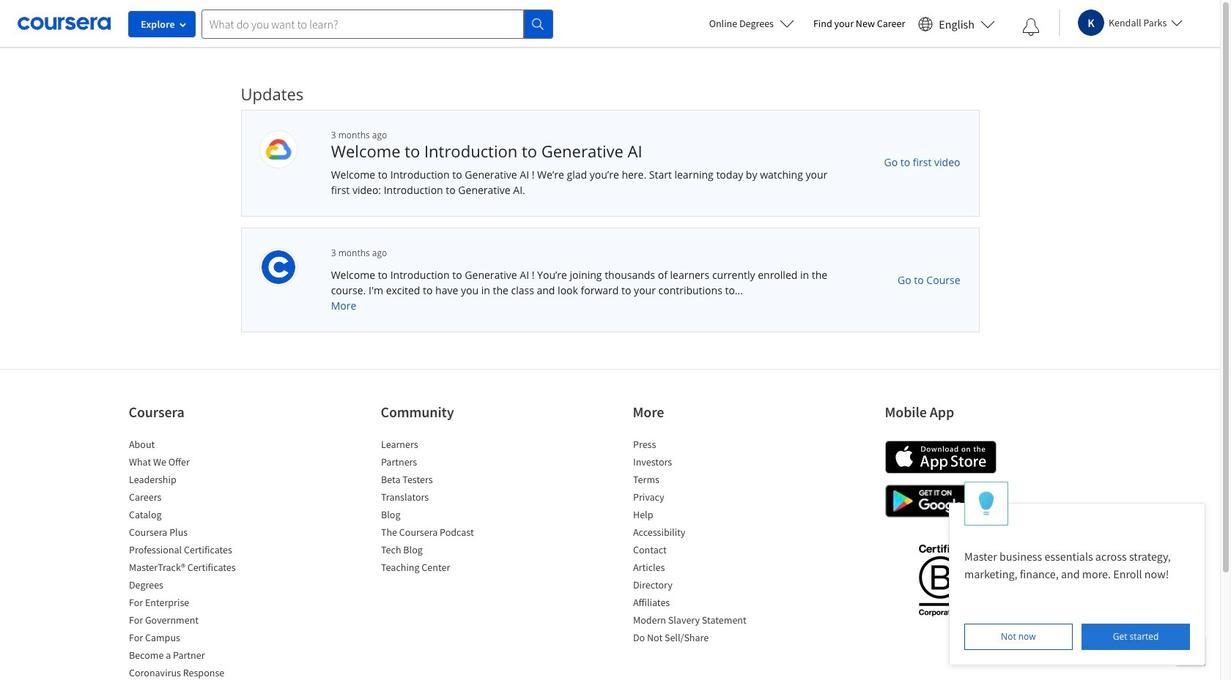 Task type: vqa. For each thing, say whether or not it's contained in the screenshot.
"Python" corresponding to Python vs. C++: Which to Learn and Where to Start
no



Task type: locate. For each thing, give the bounding box(es) containing it.
list item
[[129, 438, 253, 455], [381, 438, 505, 455], [633, 438, 757, 455], [129, 455, 253, 473], [381, 455, 505, 473], [633, 455, 757, 473], [129, 473, 253, 490], [381, 473, 505, 490], [633, 473, 757, 490], [129, 490, 253, 508], [381, 490, 505, 508], [633, 490, 757, 508], [129, 508, 253, 525], [381, 508, 505, 525], [633, 508, 757, 525], [129, 525, 253, 543], [381, 525, 505, 543], [633, 525, 757, 543], [129, 543, 253, 561], [381, 543, 505, 561], [633, 543, 757, 561], [129, 561, 253, 578], [381, 561, 505, 578], [633, 561, 757, 578], [129, 578, 253, 596], [633, 578, 757, 596], [129, 596, 253, 613], [633, 596, 757, 613], [129, 613, 253, 631], [633, 613, 757, 631], [129, 631, 253, 649], [633, 631, 757, 649], [129, 649, 253, 666], [129, 666, 253, 681]]

alice element
[[949, 482, 1206, 666]]

2 horizontal spatial list
[[633, 438, 757, 649]]

1 list from the left
[[129, 438, 253, 681]]

3 list from the left
[[633, 438, 757, 649]]

logo of certified b corporation image
[[910, 536, 970, 624]]

0 horizontal spatial list
[[129, 438, 253, 681]]

get it on google play image
[[885, 485, 996, 518]]

What do you want to learn? text field
[[202, 9, 524, 38]]

1 horizontal spatial list
[[381, 438, 505, 578]]

lightbulb tip image
[[979, 491, 994, 517]]

list
[[129, 438, 253, 681], [381, 438, 505, 578], [633, 438, 757, 649]]

coursera image
[[18, 12, 111, 35]]

None search field
[[202, 9, 553, 38]]

download on the app store image
[[885, 441, 996, 474]]



Task type: describe. For each thing, give the bounding box(es) containing it.
2 list from the left
[[381, 438, 505, 578]]

help center image
[[1182, 643, 1200, 660]]



